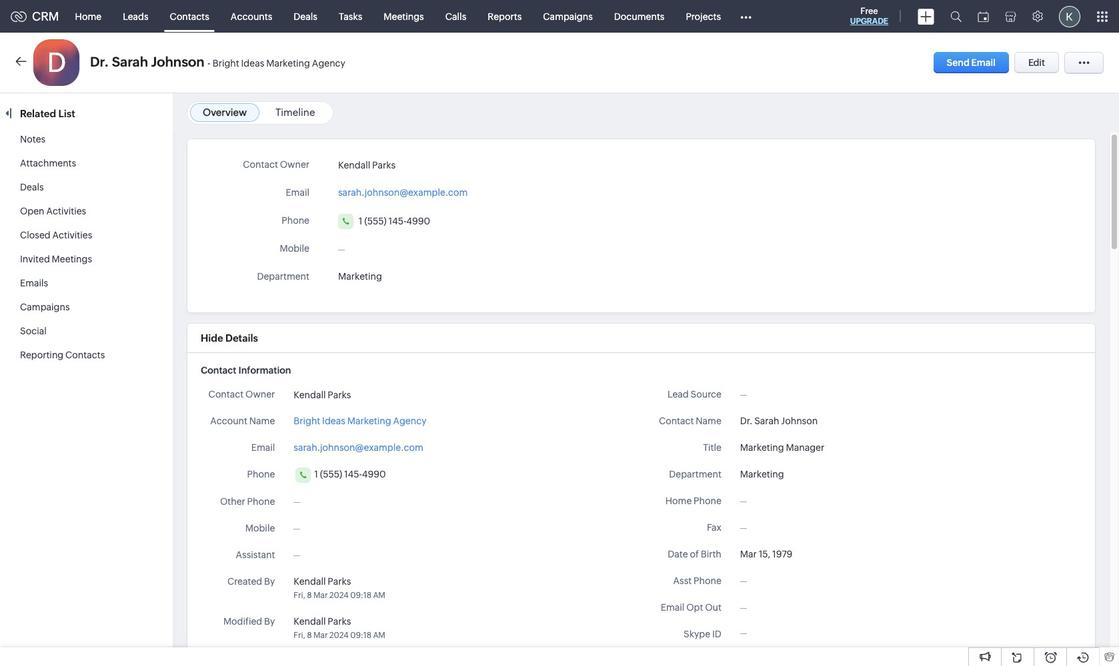 Task type: locate. For each thing, give the bounding box(es) containing it.
1 fri, from the top
[[294, 592, 305, 601]]

0 horizontal spatial department
[[257, 271, 309, 282]]

kendall parks
[[338, 160, 395, 171], [294, 390, 351, 401]]

other phone
[[220, 497, 275, 508]]

0 vertical spatial campaigns
[[543, 11, 593, 22]]

1 vertical spatial 2024
[[329, 632, 349, 641]]

0 horizontal spatial johnson
[[151, 54, 204, 69]]

2 vertical spatial mar
[[313, 632, 328, 641]]

kendall
[[338, 160, 370, 171], [294, 390, 326, 401], [294, 577, 326, 588], [294, 617, 326, 628]]

145-
[[389, 216, 406, 227], [344, 469, 362, 480]]

johnson up manager
[[781, 416, 818, 427]]

sarah
[[112, 54, 148, 69], [754, 416, 779, 427]]

lead source
[[667, 389, 721, 400]]

1
[[359, 216, 362, 227], [314, 469, 318, 480]]

campaigns down emails link
[[20, 302, 70, 313]]

1 vertical spatial deals link
[[20, 182, 44, 193]]

calendar image
[[978, 11, 989, 22]]

0 horizontal spatial deals
[[20, 182, 44, 193]]

sarah.johnson@example.com
[[338, 187, 468, 198], [294, 443, 423, 453]]

owner for account name
[[245, 389, 275, 400]]

8 for modified by
[[307, 632, 312, 641]]

owner down timeline link
[[280, 159, 309, 170]]

1 2024 from the top
[[329, 592, 349, 601]]

profile image
[[1059, 6, 1080, 27]]

0 vertical spatial 09:18
[[350, 592, 372, 601]]

of
[[690, 550, 699, 560]]

attachments
[[20, 158, 76, 169]]

name right the account
[[249, 416, 275, 427]]

09:18
[[350, 592, 372, 601], [350, 632, 372, 641]]

0 vertical spatial agency
[[312, 58, 345, 69]]

am
[[373, 592, 385, 601], [373, 632, 385, 641]]

home phone
[[665, 496, 721, 507]]

1 vertical spatial mar
[[313, 592, 328, 601]]

0 horizontal spatial campaigns
[[20, 302, 70, 313]]

1 vertical spatial owner
[[245, 389, 275, 400]]

2024
[[329, 592, 349, 601], [329, 632, 349, 641]]

johnson
[[151, 54, 204, 69], [781, 416, 818, 427]]

kendall parks for sarah.johnson@example.com
[[338, 160, 395, 171]]

1 09:18 from the top
[[350, 592, 372, 601]]

1 am from the top
[[373, 592, 385, 601]]

1 vertical spatial bright
[[294, 416, 320, 427]]

account name
[[210, 416, 275, 427]]

deals link
[[283, 0, 328, 32], [20, 182, 44, 193]]

4990
[[406, 216, 430, 227], [362, 469, 386, 480]]

phone for other phone
[[247, 497, 275, 508]]

account
[[210, 416, 247, 427]]

by
[[264, 577, 275, 588], [264, 617, 275, 628]]

edit button
[[1014, 52, 1059, 73]]

0 horizontal spatial 4990
[[362, 469, 386, 480]]

1 horizontal spatial mobile
[[280, 243, 309, 254]]

1 vertical spatial home
[[665, 496, 692, 507]]

1 by from the top
[[264, 577, 275, 588]]

1 vertical spatial activities
[[52, 230, 92, 241]]

timeline
[[275, 107, 315, 118]]

kendall parks fri, 8 mar 2024 09:18 am for modified by
[[294, 617, 385, 641]]

1 horizontal spatial campaigns link
[[532, 0, 603, 32]]

contact
[[243, 159, 278, 170], [201, 365, 236, 376], [208, 389, 244, 400], [659, 416, 694, 427]]

calls link
[[435, 0, 477, 32]]

deals link up open
[[20, 182, 44, 193]]

2 name from the left
[[696, 416, 721, 427]]

dr. for dr. sarah johnson
[[740, 416, 752, 427]]

campaigns link right reports
[[532, 0, 603, 32]]

1 horizontal spatial campaigns
[[543, 11, 593, 22]]

contact owner down timeline link
[[243, 159, 309, 170]]

0 horizontal spatial sarah
[[112, 54, 148, 69]]

1 horizontal spatial (555)
[[364, 216, 387, 227]]

0 vertical spatial ideas
[[241, 58, 264, 69]]

1 horizontal spatial deals link
[[283, 0, 328, 32]]

johnson for dr. sarah johnson - bright ideas marketing agency
[[151, 54, 204, 69]]

1 horizontal spatial 4990
[[406, 216, 430, 227]]

1 vertical spatial kendall parks
[[294, 390, 351, 401]]

related
[[20, 108, 56, 119]]

mar
[[740, 550, 757, 560], [313, 592, 328, 601], [313, 632, 328, 641]]

dr.
[[90, 54, 109, 69], [740, 416, 752, 427]]

1 vertical spatial 8
[[307, 632, 312, 641]]

0 horizontal spatial owner
[[245, 389, 275, 400]]

asst
[[673, 576, 692, 587]]

1 kendall parks fri, 8 mar 2024 09:18 am from the top
[[294, 577, 385, 601]]

0 vertical spatial home
[[75, 11, 101, 22]]

marketing
[[266, 58, 310, 69], [338, 271, 382, 282], [347, 416, 391, 427], [740, 443, 784, 453], [740, 469, 784, 480]]

0 horizontal spatial dr.
[[90, 54, 109, 69]]

1 horizontal spatial contacts
[[170, 11, 209, 22]]

1 vertical spatial department
[[669, 469, 721, 480]]

1 name from the left
[[249, 416, 275, 427]]

agency inside 'bright ideas marketing agency' link
[[393, 416, 426, 427]]

sarah for dr. sarah johnson
[[754, 416, 779, 427]]

deals link left tasks
[[283, 0, 328, 32]]

projects
[[686, 11, 721, 22]]

activities up the closed activities link
[[46, 206, 86, 217]]

home up date
[[665, 496, 692, 507]]

campaigns link down emails link
[[20, 302, 70, 313]]

1 8 from the top
[[307, 592, 312, 601]]

0 horizontal spatial bright
[[213, 58, 239, 69]]

1 horizontal spatial agency
[[393, 416, 426, 427]]

2 2024 from the top
[[329, 632, 349, 641]]

social link
[[20, 326, 47, 337]]

owner down information
[[245, 389, 275, 400]]

reports link
[[477, 0, 532, 32]]

contact down timeline link
[[243, 159, 278, 170]]

1 vertical spatial contacts
[[65, 350, 105, 361]]

2 8 from the top
[[307, 632, 312, 641]]

0 vertical spatial johnson
[[151, 54, 204, 69]]

0 vertical spatial kendall parks
[[338, 160, 395, 171]]

email
[[971, 57, 996, 68], [286, 187, 309, 198], [251, 443, 275, 453], [661, 603, 684, 614]]

1 horizontal spatial name
[[696, 416, 721, 427]]

15,
[[759, 550, 770, 560]]

upgrade
[[850, 17, 888, 26]]

meetings left calls
[[384, 11, 424, 22]]

1 vertical spatial contact owner
[[208, 389, 275, 400]]

closed activities link
[[20, 230, 92, 241]]

dr. for dr. sarah johnson - bright ideas marketing agency
[[90, 54, 109, 69]]

0 horizontal spatial 145-
[[344, 469, 362, 480]]

1 vertical spatial sarah.johnson@example.com link
[[294, 441, 423, 455]]

1 vertical spatial dr.
[[740, 416, 752, 427]]

0 vertical spatial department
[[257, 271, 309, 282]]

hide details link
[[201, 333, 258, 344]]

overview
[[203, 107, 247, 118]]

johnson left the -
[[151, 54, 204, 69]]

name for contact name
[[696, 416, 721, 427]]

name for account name
[[249, 416, 275, 427]]

bright
[[213, 58, 239, 69], [294, 416, 320, 427]]

email opt out
[[661, 603, 721, 614]]

-
[[207, 57, 211, 69]]

1 vertical spatial 4990
[[362, 469, 386, 480]]

0 vertical spatial kendall parks fri, 8 mar 2024 09:18 am
[[294, 577, 385, 601]]

open activities
[[20, 206, 86, 217]]

mar for modified by
[[313, 632, 328, 641]]

meetings
[[384, 11, 424, 22], [52, 254, 92, 265]]

0 vertical spatial 8
[[307, 592, 312, 601]]

0 horizontal spatial (555)
[[320, 469, 342, 480]]

contacts right reporting
[[65, 350, 105, 361]]

2 by from the top
[[264, 617, 275, 628]]

home for home
[[75, 11, 101, 22]]

mobile
[[280, 243, 309, 254], [245, 524, 275, 534]]

2 am from the top
[[373, 632, 385, 641]]

phone
[[282, 215, 309, 226], [247, 469, 275, 480], [694, 496, 721, 507], [247, 497, 275, 508], [694, 576, 721, 587]]

created
[[227, 577, 262, 588]]

0 horizontal spatial name
[[249, 416, 275, 427]]

activities
[[46, 206, 86, 217], [52, 230, 92, 241]]

1 vertical spatial 1 (555) 145-4990
[[314, 469, 386, 480]]

0 vertical spatial (555)
[[364, 216, 387, 227]]

dr. sarah johnson
[[740, 416, 818, 427]]

0 horizontal spatial ideas
[[241, 58, 264, 69]]

0 vertical spatial meetings
[[384, 11, 424, 22]]

1 horizontal spatial home
[[665, 496, 692, 507]]

bright right the -
[[213, 58, 239, 69]]

home right crm
[[75, 11, 101, 22]]

dr. right d
[[90, 54, 109, 69]]

2024 for modified by
[[329, 632, 349, 641]]

sarah for dr. sarah johnson - bright ideas marketing agency
[[112, 54, 148, 69]]

send
[[947, 57, 970, 68]]

2 kendall parks fri, 8 mar 2024 09:18 am from the top
[[294, 617, 385, 641]]

meetings down closed activities
[[52, 254, 92, 265]]

campaigns right reports link
[[543, 11, 593, 22]]

1 horizontal spatial dr.
[[740, 416, 752, 427]]

8
[[307, 592, 312, 601], [307, 632, 312, 641]]

agency inside dr. sarah johnson - bright ideas marketing agency
[[312, 58, 345, 69]]

0 vertical spatial 2024
[[329, 592, 349, 601]]

reporting
[[20, 350, 64, 361]]

2 09:18 from the top
[[350, 632, 372, 641]]

1 horizontal spatial ideas
[[322, 416, 345, 427]]

contact owner down contact information
[[208, 389, 275, 400]]

by right modified
[[264, 617, 275, 628]]

home
[[75, 11, 101, 22], [665, 496, 692, 507]]

kendall parks for bright ideas marketing agency
[[294, 390, 351, 401]]

campaigns
[[543, 11, 593, 22], [20, 302, 70, 313]]

0 vertical spatial sarah
[[112, 54, 148, 69]]

contact up the account
[[208, 389, 244, 400]]

d
[[47, 47, 66, 78]]

tasks link
[[328, 0, 373, 32]]

name down the source at the right bottom of page
[[696, 416, 721, 427]]

marketing inside dr. sarah johnson - bright ideas marketing agency
[[266, 58, 310, 69]]

johnson for dr. sarah johnson
[[781, 416, 818, 427]]

out
[[705, 603, 721, 614]]

am for modified by
[[373, 632, 385, 641]]

by right created on the bottom
[[264, 577, 275, 588]]

1 vertical spatial agency
[[393, 416, 426, 427]]

sarah down leads
[[112, 54, 148, 69]]

kendall parks fri, 8 mar 2024 09:18 am for created by
[[294, 577, 385, 601]]

phone for home phone
[[694, 496, 721, 507]]

1 horizontal spatial sarah
[[754, 416, 779, 427]]

0 vertical spatial owner
[[280, 159, 309, 170]]

deals up open
[[20, 182, 44, 193]]

contacts up the -
[[170, 11, 209, 22]]

1 vertical spatial 09:18
[[350, 632, 372, 641]]

1 vertical spatial 1
[[314, 469, 318, 480]]

1 horizontal spatial deals
[[294, 11, 317, 22]]

2 fri, from the top
[[294, 632, 305, 641]]

date
[[668, 550, 688, 560]]

timeline link
[[275, 107, 315, 118]]

bright ideas marketing agency link
[[213, 58, 345, 69], [294, 415, 426, 429]]

0 vertical spatial contact owner
[[243, 159, 309, 170]]

1 vertical spatial 145-
[[344, 469, 362, 480]]

documents
[[614, 11, 665, 22]]

0 vertical spatial 1
[[359, 216, 362, 227]]

0 vertical spatial by
[[264, 577, 275, 588]]

0 vertical spatial activities
[[46, 206, 86, 217]]

contact owner
[[243, 159, 309, 170], [208, 389, 275, 400]]

0 horizontal spatial meetings
[[52, 254, 92, 265]]

1 vertical spatial fri,
[[294, 632, 305, 641]]

profile element
[[1051, 0, 1088, 32]]

dr. up marketing manager
[[740, 416, 752, 427]]

bright right account name
[[294, 416, 320, 427]]

1 horizontal spatial owner
[[280, 159, 309, 170]]

activities up invited meetings link
[[52, 230, 92, 241]]

1 horizontal spatial johnson
[[781, 416, 818, 427]]

0 vertical spatial bright
[[213, 58, 239, 69]]

edit
[[1028, 57, 1045, 68]]

1 horizontal spatial department
[[669, 469, 721, 480]]

by for modified by
[[264, 617, 275, 628]]

contact down lead
[[659, 416, 694, 427]]

0 vertical spatial fri,
[[294, 592, 305, 601]]

1 horizontal spatial 145-
[[389, 216, 406, 227]]

0 horizontal spatial agency
[[312, 58, 345, 69]]

0 vertical spatial am
[[373, 592, 385, 601]]

sarah up marketing manager
[[754, 416, 779, 427]]

0 horizontal spatial home
[[75, 11, 101, 22]]

calls
[[445, 11, 466, 22]]

closed activities
[[20, 230, 92, 241]]

deals left tasks
[[294, 11, 317, 22]]

1 vertical spatial mobile
[[245, 524, 275, 534]]

09:18 for modified by
[[350, 632, 372, 641]]

1 vertical spatial campaigns link
[[20, 302, 70, 313]]

free
[[860, 6, 878, 16]]

parks
[[372, 160, 395, 171], [328, 390, 351, 401], [328, 577, 351, 588], [328, 617, 351, 628]]



Task type: vqa. For each thing, say whether or not it's contained in the screenshot.
the topmost 145-
yes



Task type: describe. For each thing, give the bounding box(es) containing it.
ideas inside dr. sarah johnson - bright ideas marketing agency
[[241, 58, 264, 69]]

0 vertical spatial 1 (555) 145-4990
[[359, 216, 430, 227]]

by for created by
[[264, 577, 275, 588]]

invited
[[20, 254, 50, 265]]

owner for email
[[280, 159, 309, 170]]

fax
[[707, 523, 721, 534]]

0 vertical spatial sarah.johnson@example.com link
[[338, 183, 468, 198]]

phone for asst phone
[[694, 576, 721, 587]]

modified
[[223, 617, 262, 628]]

date of birth
[[668, 550, 721, 560]]

1 horizontal spatial meetings
[[384, 11, 424, 22]]

reporting contacts
[[20, 350, 105, 361]]

1 vertical spatial (555)
[[320, 469, 342, 480]]

0 vertical spatial 145-
[[389, 216, 406, 227]]

0 vertical spatial bright ideas marketing agency link
[[213, 58, 345, 69]]

notes link
[[20, 134, 45, 145]]

activities for open activities
[[46, 206, 86, 217]]

1 vertical spatial ideas
[[322, 416, 345, 427]]

reporting contacts link
[[20, 350, 105, 361]]

emails link
[[20, 278, 48, 289]]

bright inside dr. sarah johnson - bright ideas marketing agency
[[213, 58, 239, 69]]

lead
[[667, 389, 689, 400]]

1 horizontal spatial bright
[[294, 416, 320, 427]]

1979
[[772, 550, 793, 560]]

home for home phone
[[665, 496, 692, 507]]

title
[[703, 443, 721, 453]]

skype
[[684, 630, 710, 640]]

other
[[220, 497, 245, 508]]

contact information
[[201, 365, 291, 376]]

fri, for modified by
[[294, 632, 305, 641]]

open activities link
[[20, 206, 86, 217]]

social
[[20, 326, 47, 337]]

contact name
[[659, 416, 721, 427]]

skype id
[[684, 630, 721, 640]]

attachments link
[[20, 158, 76, 169]]

1 vertical spatial meetings
[[52, 254, 92, 265]]

asst phone
[[673, 576, 721, 587]]

marketing manager
[[740, 443, 824, 453]]

dr. sarah johnson - bright ideas marketing agency
[[90, 54, 345, 69]]

activities for closed activities
[[52, 230, 92, 241]]

list
[[58, 108, 75, 119]]

information
[[238, 365, 291, 376]]

0 horizontal spatial mobile
[[245, 524, 275, 534]]

invited meetings link
[[20, 254, 92, 265]]

contacts link
[[159, 0, 220, 32]]

documents link
[[603, 0, 675, 32]]

0 horizontal spatial 1
[[314, 469, 318, 480]]

hide details
[[201, 333, 258, 344]]

birth
[[701, 550, 721, 560]]

search image
[[950, 11, 962, 22]]

0 vertical spatial 4990
[[406, 216, 430, 227]]

mar for created by
[[313, 592, 328, 601]]

overview link
[[203, 107, 247, 118]]

bright ideas marketing agency
[[294, 416, 426, 427]]

contact owner for email
[[243, 159, 309, 170]]

home link
[[64, 0, 112, 32]]

reports
[[488, 11, 522, 22]]

fri, for created by
[[294, 592, 305, 601]]

contact down hide
[[201, 365, 236, 376]]

details
[[225, 333, 258, 344]]

crm
[[32, 9, 59, 23]]

notes
[[20, 134, 45, 145]]

0 vertical spatial mar
[[740, 550, 757, 560]]

Other Modules field
[[732, 6, 760, 27]]

send email
[[947, 57, 996, 68]]

assistant
[[236, 550, 275, 561]]

1 vertical spatial sarah.johnson@example.com
[[294, 443, 423, 453]]

0 vertical spatial mobile
[[280, 243, 309, 254]]

create menu image
[[918, 8, 934, 24]]

related list
[[20, 108, 77, 119]]

open
[[20, 206, 44, 217]]

contact owner for account name
[[208, 389, 275, 400]]

8 for created by
[[307, 592, 312, 601]]

1 vertical spatial campaigns
[[20, 302, 70, 313]]

09:18 for created by
[[350, 592, 372, 601]]

mar 15, 1979
[[740, 550, 793, 560]]

crm link
[[11, 9, 59, 23]]

opt
[[686, 603, 703, 614]]

accounts link
[[220, 0, 283, 32]]

projects link
[[675, 0, 732, 32]]

manager
[[786, 443, 824, 453]]

0 horizontal spatial deals link
[[20, 182, 44, 193]]

closed
[[20, 230, 50, 241]]

1 vertical spatial deals
[[20, 182, 44, 193]]

1 horizontal spatial 1
[[359, 216, 362, 227]]

search element
[[942, 0, 970, 33]]

0 vertical spatial sarah.johnson@example.com
[[338, 187, 468, 198]]

free upgrade
[[850, 6, 888, 26]]

1 vertical spatial bright ideas marketing agency link
[[294, 415, 426, 429]]

0 vertical spatial contacts
[[170, 11, 209, 22]]

create menu element
[[910, 0, 942, 32]]

0 vertical spatial deals
[[294, 11, 317, 22]]

tasks
[[339, 11, 362, 22]]

id
[[712, 630, 721, 640]]

invited meetings
[[20, 254, 92, 265]]

logo image
[[11, 11, 27, 22]]

created by
[[227, 577, 275, 588]]

meetings link
[[373, 0, 435, 32]]

hide
[[201, 333, 223, 344]]

accounts
[[231, 11, 272, 22]]

source
[[691, 389, 721, 400]]

0 vertical spatial deals link
[[283, 0, 328, 32]]

emails
[[20, 278, 48, 289]]

email inside button
[[971, 57, 996, 68]]

2024 for created by
[[329, 592, 349, 601]]

leads link
[[112, 0, 159, 32]]

modified by
[[223, 617, 275, 628]]

leads
[[123, 11, 148, 22]]

am for created by
[[373, 592, 385, 601]]

send email button
[[933, 52, 1009, 73]]



